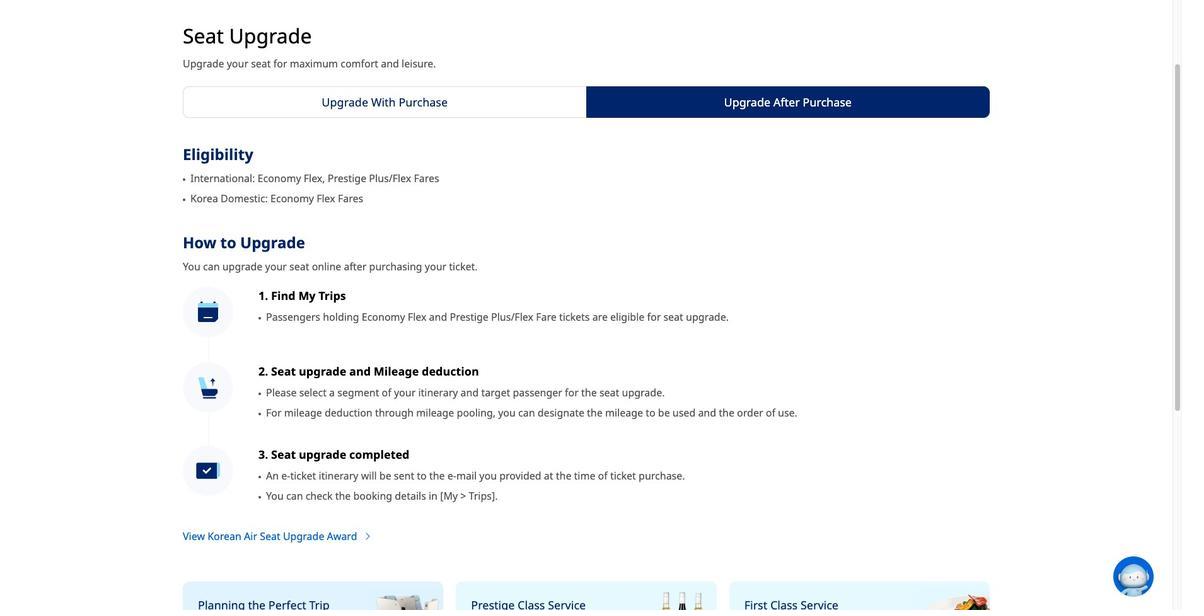 Task type: locate. For each thing, give the bounding box(es) containing it.
0 horizontal spatial for
[[274, 57, 287, 71]]

2 mileage from the left
[[417, 406, 454, 420]]

1 ticket from the left
[[290, 470, 316, 483]]

upgrade. inside please select a segment of your itinerary and target passenger for the seat upgrade. for mileage deduction through mileage pooling, you can designate the mileage to be used and the order of use.
[[622, 386, 665, 400]]

0 horizontal spatial mileage
[[284, 406, 322, 420]]

flex down purchasing
[[408, 311, 427, 324]]

upgrade
[[222, 260, 263, 274], [299, 364, 347, 379], [299, 447, 347, 463]]

1 vertical spatial you
[[266, 490, 284, 504]]

upgrade your seat for maximum comfort and leisure.
[[183, 57, 436, 71]]

korean
[[208, 530, 242, 544]]

0 horizontal spatial prestige
[[328, 172, 367, 186]]

flex
[[317, 192, 335, 206], [408, 311, 427, 324]]

2 vertical spatial of
[[598, 470, 608, 483]]

you inside please select a segment of your itinerary and target passenger for the seat upgrade. for mileage deduction through mileage pooling, you can designate the mileage to be used and the order of use.
[[498, 406, 516, 420]]

1 horizontal spatial fares
[[414, 172, 439, 186]]

[my
[[440, 490, 458, 504]]

of inside an e-ticket itinerary will be sent to the e-mail you provided at the time of ticket purchase. you can check the booking details in [my > trips].
[[598, 470, 608, 483]]

2 vertical spatial can
[[286, 490, 303, 504]]

upgrade up the a
[[299, 364, 347, 379]]

2 vertical spatial upgrade
[[299, 447, 347, 463]]

international:
[[191, 172, 255, 186]]

1 vertical spatial deduction
[[325, 406, 373, 420]]

maximum
[[290, 57, 338, 71]]

your
[[227, 57, 249, 71], [265, 260, 287, 274], [425, 260, 447, 274], [394, 386, 416, 400]]

details
[[395, 490, 426, 504]]

2 horizontal spatial for
[[648, 311, 661, 324]]

flex,
[[304, 172, 325, 186]]

1 horizontal spatial e-
[[448, 470, 457, 483]]

0 vertical spatial plus/flex
[[369, 172, 411, 186]]

1. find my trips
[[259, 288, 346, 304]]

2 horizontal spatial mileage
[[606, 406, 643, 420]]

1 horizontal spatial flex
[[408, 311, 427, 324]]

0 horizontal spatial upgrade.
[[622, 386, 665, 400]]

through
[[375, 406, 414, 420]]

chat w
[[1154, 571, 1183, 583]]

fares
[[414, 172, 439, 186], [338, 192, 363, 206]]

of right time
[[598, 470, 608, 483]]

prestige
[[328, 172, 367, 186], [450, 311, 489, 324]]

0 horizontal spatial to
[[220, 232, 236, 253]]

view
[[183, 530, 205, 544]]

you down how
[[183, 260, 200, 274]]

purchase for upgrade with purchase
[[399, 95, 448, 110]]

booking
[[354, 490, 392, 504]]

can inside please select a segment of your itinerary and target passenger for the seat upgrade. for mileage deduction through mileage pooling, you can designate the mileage to be used and the order of use.
[[519, 406, 535, 420]]

ticket up check
[[290, 470, 316, 483]]

0 horizontal spatial of
[[382, 386, 392, 400]]

the
[[582, 386, 597, 400], [587, 406, 603, 420], [719, 406, 735, 420], [430, 470, 445, 483], [556, 470, 572, 483], [335, 490, 351, 504]]

passengers
[[266, 311, 320, 324]]

economy down flex,
[[271, 192, 314, 206]]

leisure.
[[402, 57, 436, 71]]

economy left flex,
[[258, 172, 301, 186]]

prestige inside international: economy flex, prestige plus/flex fares korea domestic: economy flex fares
[[328, 172, 367, 186]]

1 vertical spatial itinerary
[[319, 470, 359, 483]]

order
[[737, 406, 764, 420]]

0 vertical spatial can
[[203, 260, 220, 274]]

and
[[381, 57, 399, 71], [429, 311, 447, 324], [349, 364, 371, 379], [461, 386, 479, 400], [699, 406, 717, 420]]

e- right an
[[282, 470, 290, 483]]

find
[[271, 288, 296, 304]]

be inside please select a segment of your itinerary and target passenger for the seat upgrade. for mileage deduction through mileage pooling, you can designate the mileage to be used and the order of use.
[[658, 406, 670, 420]]

3.
[[259, 447, 268, 463]]

to
[[220, 232, 236, 253], [646, 406, 656, 420], [417, 470, 427, 483]]

1 horizontal spatial prestige
[[450, 311, 489, 324]]

mileage
[[284, 406, 322, 420], [417, 406, 454, 420], [606, 406, 643, 420]]

will
[[361, 470, 377, 483]]

to inside an e-ticket itinerary will be sent to the e-mail you provided at the time of ticket purchase. you can check the booking details in [my > trips].
[[417, 470, 427, 483]]

0 horizontal spatial deduction
[[325, 406, 373, 420]]

1 e- from the left
[[282, 470, 290, 483]]

the left order
[[719, 406, 735, 420]]

for
[[266, 406, 282, 420]]

0 vertical spatial economy
[[258, 172, 301, 186]]

how
[[183, 232, 217, 253]]

0 horizontal spatial plus/flex
[[369, 172, 411, 186]]

0 horizontal spatial ticket
[[290, 470, 316, 483]]

be
[[658, 406, 670, 420], [380, 470, 392, 483]]

deduction up pooling,
[[422, 364, 479, 379]]

1 horizontal spatial for
[[565, 386, 579, 400]]

upgrade. for the
[[622, 386, 665, 400]]

itinerary
[[418, 386, 458, 400], [319, 470, 359, 483]]

the right the designate at left bottom
[[587, 406, 603, 420]]

be left used
[[658, 406, 670, 420]]

1 vertical spatial plus/flex
[[491, 311, 534, 324]]

of up through in the bottom of the page
[[382, 386, 392, 400]]

check
[[306, 490, 333, 504]]

upgrade
[[229, 22, 312, 49], [183, 57, 224, 71], [322, 95, 368, 110], [724, 95, 771, 110], [240, 232, 305, 253], [283, 530, 325, 544]]

can down how
[[203, 260, 220, 274]]

mileage down the select on the left of the page
[[284, 406, 322, 420]]

>
[[461, 490, 466, 504]]

be right will
[[380, 470, 392, 483]]

can
[[203, 260, 220, 274], [519, 406, 535, 420], [286, 490, 303, 504]]

2 vertical spatial to
[[417, 470, 427, 483]]

1 vertical spatial prestige
[[450, 311, 489, 324]]

0 horizontal spatial flex
[[317, 192, 335, 206]]

0 horizontal spatial purchase
[[399, 95, 448, 110]]

upgrade with purchase link
[[183, 86, 587, 118]]

you up trips].
[[480, 470, 497, 483]]

upgrade left after
[[724, 95, 771, 110]]

upgrade down "domestic:"
[[240, 232, 305, 253]]

are
[[593, 311, 608, 324]]

3. seat upgrade completed
[[259, 447, 410, 463]]

eligible
[[611, 311, 645, 324]]

2 ticket from the left
[[611, 470, 636, 483]]

itinerary up pooling,
[[418, 386, 458, 400]]

of left use.
[[766, 406, 776, 420]]

a
[[329, 386, 335, 400]]

2 horizontal spatial can
[[519, 406, 535, 420]]

0 vertical spatial fares
[[414, 172, 439, 186]]

e- up [my at left
[[448, 470, 457, 483]]

purchase.
[[639, 470, 685, 483]]

ticket
[[290, 470, 316, 483], [611, 470, 636, 483]]

1 horizontal spatial to
[[417, 470, 427, 483]]

0 horizontal spatial you
[[480, 470, 497, 483]]

please
[[266, 386, 297, 400]]

deduction
[[422, 364, 479, 379], [325, 406, 373, 420]]

3 mileage from the left
[[606, 406, 643, 420]]

you down an
[[266, 490, 284, 504]]

plus/flex inside international: economy flex, prestige plus/flex fares korea domestic: economy flex fares
[[369, 172, 411, 186]]

for left maximum at the top
[[274, 57, 287, 71]]

mail
[[457, 470, 477, 483]]

chat
[[1154, 571, 1174, 583]]

upgrade after purchase link
[[586, 86, 990, 118]]

1 vertical spatial you
[[480, 470, 497, 483]]

to right how
[[220, 232, 236, 253]]

to right sent
[[417, 470, 427, 483]]

after
[[344, 260, 367, 274]]

ticket right time
[[611, 470, 636, 483]]

economy
[[258, 172, 301, 186], [271, 192, 314, 206], [362, 311, 405, 324]]

1 vertical spatial for
[[648, 311, 661, 324]]

w
[[1176, 571, 1183, 583]]

1 purchase from the left
[[399, 95, 448, 110]]

2 vertical spatial for
[[565, 386, 579, 400]]

sent
[[394, 470, 415, 483]]

1 horizontal spatial upgrade.
[[686, 311, 729, 324]]

purchase right after
[[803, 95, 852, 110]]

tickets
[[559, 311, 590, 324]]

to left used
[[646, 406, 656, 420]]

of
[[382, 386, 392, 400], [766, 406, 776, 420], [598, 470, 608, 483]]

0 vertical spatial upgrade
[[222, 260, 263, 274]]

1 vertical spatial to
[[646, 406, 656, 420]]

0 vertical spatial you
[[498, 406, 516, 420]]

1 horizontal spatial plus/flex
[[491, 311, 534, 324]]

1 vertical spatial upgrade
[[299, 364, 347, 379]]

you
[[183, 260, 200, 274], [266, 490, 284, 504]]

itinerary down the 3. seat upgrade completed
[[319, 470, 359, 483]]

chat w link
[[1114, 557, 1183, 597]]

1 horizontal spatial ticket
[[611, 470, 636, 483]]

0 horizontal spatial can
[[203, 260, 220, 274]]

can left check
[[286, 490, 303, 504]]

eligibility
[[183, 144, 253, 165]]

award
[[327, 530, 357, 544]]

1 horizontal spatial can
[[286, 490, 303, 504]]

seat upgrade menu menu bar
[[183, 86, 990, 118]]

1 horizontal spatial itinerary
[[418, 386, 458, 400]]

deduction down segment
[[325, 406, 373, 420]]

comfort
[[341, 57, 379, 71]]

0 horizontal spatial e-
[[282, 470, 290, 483]]

in
[[429, 490, 438, 504]]

purchase down leisure.
[[399, 95, 448, 110]]

0 horizontal spatial be
[[380, 470, 392, 483]]

1 horizontal spatial mileage
[[417, 406, 454, 420]]

1 vertical spatial upgrade.
[[622, 386, 665, 400]]

your inside please select a segment of your itinerary and target passenger for the seat upgrade. for mileage deduction through mileage pooling, you can designate the mileage to be used and the order of use.
[[394, 386, 416, 400]]

upgrade with purchase
[[322, 95, 448, 110]]

online
[[312, 260, 342, 274]]

how to upgrade
[[183, 232, 305, 253]]

upgrade down how to upgrade
[[222, 260, 263, 274]]

0 vertical spatial deduction
[[422, 364, 479, 379]]

0 vertical spatial itinerary
[[418, 386, 458, 400]]

you inside an e-ticket itinerary will be sent to the e-mail you provided at the time of ticket purchase. you can check the booking details in [my > trips].
[[266, 490, 284, 504]]

flex down flex,
[[317, 192, 335, 206]]

prestige right flex,
[[328, 172, 367, 186]]

2 e- from the left
[[448, 470, 457, 483]]

1 vertical spatial can
[[519, 406, 535, 420]]

mileage right through in the bottom of the page
[[417, 406, 454, 420]]

you inside an e-ticket itinerary will be sent to the e-mail you provided at the time of ticket purchase. you can check the booking details in [my > trips].
[[480, 470, 497, 483]]

1 horizontal spatial be
[[658, 406, 670, 420]]

an
[[266, 470, 279, 483]]

for up the designate at left bottom
[[565, 386, 579, 400]]

prestige down ticket.
[[450, 311, 489, 324]]

0 horizontal spatial itinerary
[[319, 470, 359, 483]]

mileage left used
[[606, 406, 643, 420]]

1 horizontal spatial you
[[498, 406, 516, 420]]

0 vertical spatial upgrade.
[[686, 311, 729, 324]]

1 horizontal spatial of
[[598, 470, 608, 483]]

seat
[[251, 57, 271, 71], [290, 260, 309, 274], [664, 311, 684, 324], [600, 386, 620, 400]]

1 horizontal spatial you
[[266, 490, 284, 504]]

2 horizontal spatial to
[[646, 406, 656, 420]]

can down passenger
[[519, 406, 535, 420]]

2 horizontal spatial of
[[766, 406, 776, 420]]

1 vertical spatial be
[[380, 470, 392, 483]]

view korean air seat upgrade award
[[183, 530, 360, 544]]

upgrade for and
[[299, 364, 347, 379]]

0 vertical spatial for
[[274, 57, 287, 71]]

provided
[[500, 470, 542, 483]]

1 vertical spatial fares
[[338, 192, 363, 206]]

upgrade up check
[[299, 447, 347, 463]]

1 horizontal spatial deduction
[[422, 364, 479, 379]]

for right eligible
[[648, 311, 661, 324]]

deduction inside please select a segment of your itinerary and target passenger for the seat upgrade. for mileage deduction through mileage pooling, you can designate the mileage to be used and the order of use.
[[325, 406, 373, 420]]

seat
[[183, 22, 224, 49], [271, 364, 296, 379], [271, 447, 296, 463], [260, 530, 281, 544]]

plus/flex
[[369, 172, 411, 186], [491, 311, 534, 324]]

0 vertical spatial be
[[658, 406, 670, 420]]

0 vertical spatial prestige
[[328, 172, 367, 186]]

economy right holding
[[362, 311, 405, 324]]

your up find
[[265, 260, 287, 274]]

1 horizontal spatial purchase
[[803, 95, 852, 110]]

upgrade.
[[686, 311, 729, 324], [622, 386, 665, 400]]

2. seat upgrade and mileage deduction
[[259, 364, 479, 379]]

1 vertical spatial of
[[766, 406, 776, 420]]

upgrade up upgrade your seat for maximum comfort and leisure.
[[229, 22, 312, 49]]

you down target
[[498, 406, 516, 420]]

1 vertical spatial economy
[[271, 192, 314, 206]]

for
[[274, 57, 287, 71], [648, 311, 661, 324], [565, 386, 579, 400]]

0 vertical spatial flex
[[317, 192, 335, 206]]

0 horizontal spatial you
[[183, 260, 200, 274]]

your up through in the bottom of the page
[[394, 386, 416, 400]]

2 purchase from the left
[[803, 95, 852, 110]]



Task type: describe. For each thing, give the bounding box(es) containing it.
please select a segment of your itinerary and target passenger for the seat upgrade. for mileage deduction through mileage pooling, you can designate the mileage to be used and the order of use.
[[266, 386, 798, 420]]

flex inside international: economy flex, prestige plus/flex fares korea domestic: economy flex fares
[[317, 192, 335, 206]]

be inside an e-ticket itinerary will be sent to the e-mail you provided at the time of ticket purchase. you can check the booking details in [my > trips].
[[380, 470, 392, 483]]

korea
[[191, 192, 218, 206]]

designate
[[538, 406, 585, 420]]

0 vertical spatial you
[[183, 260, 200, 274]]

used
[[673, 406, 696, 420]]

completed
[[349, 447, 410, 463]]

the up in
[[430, 470, 445, 483]]

trips
[[319, 288, 346, 304]]

you can upgrade your seat online after purchasing your ticket.
[[183, 260, 478, 274]]

upgrade left award
[[283, 530, 325, 544]]

air
[[244, 530, 257, 544]]

purchase for upgrade after purchase
[[803, 95, 852, 110]]

fare
[[536, 311, 557, 324]]

segment
[[338, 386, 379, 400]]

1 vertical spatial flex
[[408, 311, 427, 324]]

can inside an e-ticket itinerary will be sent to the e-mail you provided at the time of ticket purchase. you can check the booking details in [my > trips].
[[286, 490, 303, 504]]

time
[[574, 470, 596, 483]]

0 vertical spatial of
[[382, 386, 392, 400]]

2.
[[259, 364, 268, 379]]

mileage
[[374, 364, 419, 379]]

2 vertical spatial economy
[[362, 311, 405, 324]]

select
[[299, 386, 327, 400]]

international: economy flex, prestige plus/flex fares korea domestic: economy flex fares
[[191, 172, 439, 206]]

upgrade. for for
[[686, 311, 729, 324]]

upgrade left with
[[322, 95, 368, 110]]

for inside please select a segment of your itinerary and target passenger for the seat upgrade. for mileage deduction through mileage pooling, you can designate the mileage to be used and the order of use.
[[565, 386, 579, 400]]

upgrade for completed
[[299, 447, 347, 463]]

with
[[371, 95, 396, 110]]

1 mileage from the left
[[284, 406, 322, 420]]

domestic:
[[221, 192, 268, 206]]

pooling,
[[457, 406, 496, 420]]

upgrade after purchase
[[724, 95, 852, 110]]

trips].
[[469, 490, 498, 504]]

your down seat upgrade
[[227, 57, 249, 71]]

use.
[[778, 406, 798, 420]]

target
[[482, 386, 510, 400]]

an e-ticket itinerary will be sent to the e-mail you provided at the time of ticket purchase. you can check the booking details in [my > trips].
[[266, 470, 685, 504]]

the right at on the bottom
[[556, 470, 572, 483]]

holding
[[323, 311, 359, 324]]

upgrade down seat upgrade
[[183, 57, 224, 71]]

at
[[544, 470, 554, 483]]

passengers holding economy flex and prestige plus/flex fare tickets are eligible for seat upgrade.
[[266, 311, 729, 324]]

itinerary inside an e-ticket itinerary will be sent to the e-mail you provided at the time of ticket purchase. you can check the booking details in [my > trips].
[[319, 470, 359, 483]]

the right check
[[335, 490, 351, 504]]

upgrade for your
[[222, 260, 263, 274]]

your left ticket.
[[425, 260, 447, 274]]

my
[[299, 288, 316, 304]]

the up the designate at left bottom
[[582, 386, 597, 400]]

1.
[[259, 288, 268, 304]]

after
[[774, 95, 800, 110]]

passenger
[[513, 386, 563, 400]]

to inside please select a segment of your itinerary and target passenger for the seat upgrade. for mileage deduction through mileage pooling, you can designate the mileage to be used and the order of use.
[[646, 406, 656, 420]]

0 horizontal spatial fares
[[338, 192, 363, 206]]

seat inside please select a segment of your itinerary and target passenger for the seat upgrade. for mileage deduction through mileage pooling, you can designate the mileage to be used and the order of use.
[[600, 386, 620, 400]]

seat upgrade
[[183, 22, 312, 49]]

itinerary inside please select a segment of your itinerary and target passenger for the seat upgrade. for mileage deduction through mileage pooling, you can designate the mileage to be used and the order of use.
[[418, 386, 458, 400]]

purchasing
[[369, 260, 422, 274]]

view korean air seat upgrade award link
[[183, 529, 373, 545]]

0 vertical spatial to
[[220, 232, 236, 253]]

ticket.
[[449, 260, 478, 274]]



Task type: vqa. For each thing, say whether or not it's contained in the screenshot.
View Korean Air Seat Upgrade Award
yes



